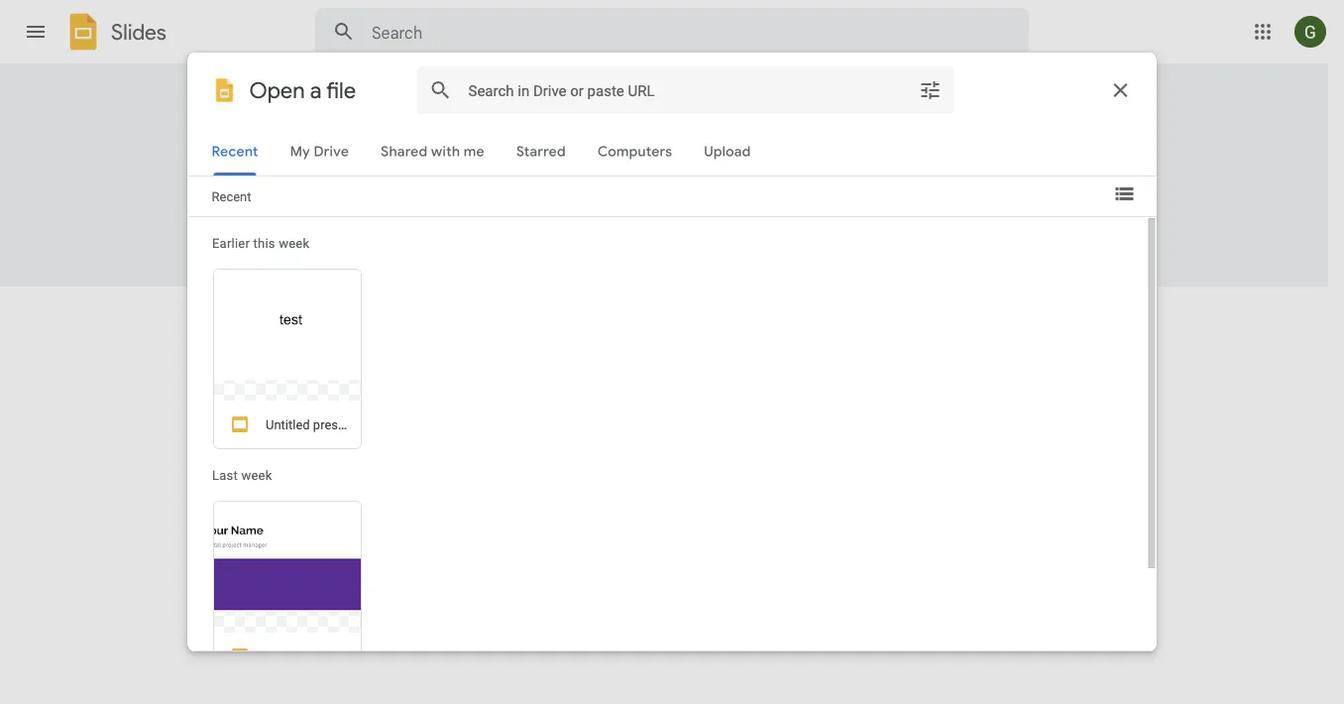 Task type: vqa. For each thing, say whether or not it's contained in the screenshot.
⌘P ELEMENT
no



Task type: locate. For each thing, give the bounding box(es) containing it.
presentation down search image
[[305, 85, 395, 105]]

recent presentations list box
[[208, 358, 1121, 704]]

presentation
[[305, 85, 395, 105], [284, 494, 369, 511]]

option
[[392, 123, 557, 258], [574, 123, 738, 264], [755, 123, 920, 258], [937, 123, 1101, 258], [436, 358, 645, 704]]

blank option
[[211, 123, 375, 258]]

recent
[[208, 309, 260, 329], [208, 317, 254, 335]]

template gallery
[[890, 85, 1002, 103]]

slides link
[[63, 12, 166, 56]]

start a new presentation
[[219, 85, 395, 105]]

start a new presentation heading
[[219, 63, 877, 127]]

slides
[[111, 19, 166, 45]]

2 recent presentations from the top
[[208, 317, 347, 335]]

presentations
[[265, 309, 367, 329], [258, 317, 347, 335]]

template
[[890, 85, 952, 103]]

None search field
[[315, 8, 1030, 56]]

recent inside recent presentations 'heading'
[[208, 309, 260, 329]]

recent presentations heading
[[208, 287, 367, 350]]

last opened by me oct 31, 2023 element
[[298, 519, 369, 533]]

presentation up 31,
[[284, 494, 369, 511]]

untitled presentation google slides element
[[227, 494, 408, 512]]

1 recent from the top
[[208, 309, 260, 329]]

search image
[[324, 12, 364, 52]]

presentation inside heading
[[305, 85, 395, 105]]

2023
[[341, 519, 369, 533]]

1 vertical spatial presentation
[[284, 494, 369, 511]]

0 vertical spatial presentation
[[305, 85, 395, 105]]

recent presentations
[[208, 309, 367, 329], [208, 317, 347, 335]]



Task type: describe. For each thing, give the bounding box(es) containing it.
untitled
[[227, 494, 280, 511]]

new
[[271, 85, 300, 105]]

31,
[[321, 519, 337, 533]]

presentations inside 'heading'
[[265, 309, 367, 329]]

template gallery button
[[877, 76, 1047, 112]]

2 recent from the top
[[208, 317, 254, 335]]

oct
[[298, 519, 318, 533]]

blank
[[215, 226, 251, 244]]

a
[[258, 85, 267, 105]]

opened oct 31, 2023
[[254, 519, 369, 533]]

blank list box
[[211, 119, 1123, 288]]

untitled presentation option
[[208, 358, 417, 704]]

opened
[[254, 519, 296, 533]]

untitled presentation
[[227, 494, 369, 511]]

gallery
[[956, 85, 1002, 103]]

start
[[219, 85, 254, 105]]

1 recent presentations from the top
[[208, 309, 367, 329]]

presentation inside option
[[284, 494, 369, 511]]



